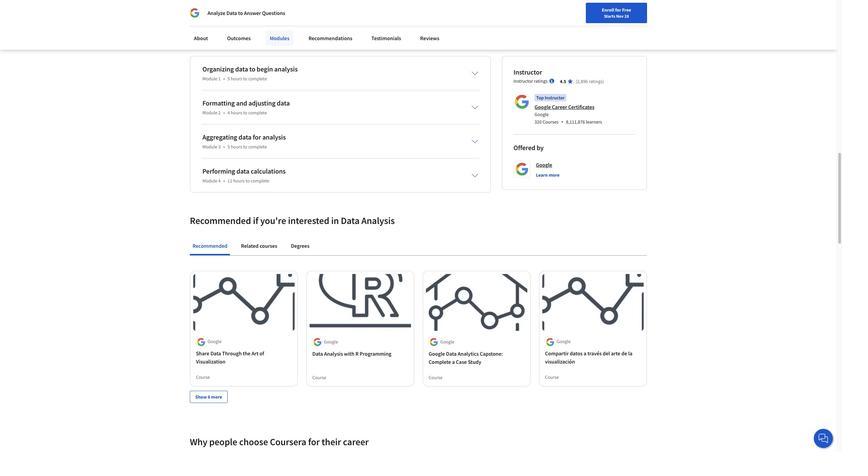 Task type: describe. For each thing, give the bounding box(es) containing it.
the up think
[[389, 18, 397, 25]]

about link
[[190, 31, 212, 46]]

complete inside this is the fifth course in the google data analytics certificate. these courses will equip you with the skills needed to apply to introductory-level data analyst jobs. in this course, you'll explore the "analyze" phase of the data analysis process. you'll take what you've learned to this point and apply it to your analysis to make sense of the data you've collected. you'll learn how to organize and format your data using spreadsheets and sql to help you look at and think about your data in different ways. you'll also find out how to perform complex calculations on your data to complete business objectives. you'll learn how to use formulas, functions, and sql queries as you conduct your analysis. current google data analysts will continue to instruct and provide you with hands-on ways to accomplish common data analyst tasks with the best tools and resources.
[[385, 40, 406, 46]]

visualización
[[545, 358, 575, 365]]

to left begin
[[250, 65, 256, 73]]

learn more
[[536, 172, 560, 178]]

questions
[[262, 10, 285, 16]]

• inside top instructor google career certificates google 320 courses • 8,111,876 learners
[[562, 118, 564, 126]]

common
[[358, 54, 378, 60]]

0 vertical spatial will
[[361, 11, 369, 18]]

performing data calculations module 4 • 11 hours to complete
[[203, 167, 286, 184]]

module inside aggregating data for analysis module 3 • 5 hours to complete
[[203, 144, 217, 150]]

1 vertical spatial apply
[[284, 25, 296, 32]]

this
[[190, 11, 199, 18]]

data analysis with r programming link
[[312, 349, 408, 358]]

the up at
[[377, 25, 384, 32]]

course for google data analytics capstone: complete a case study
[[429, 374, 443, 380]]

performing
[[203, 167, 235, 175]]

1 horizontal spatial analysis
[[362, 214, 395, 227]]

what
[[201, 25, 212, 32]]

it
[[297, 25, 300, 32]]

1 vertical spatial how
[[266, 40, 275, 46]]

and right at
[[382, 33, 391, 39]]

read more button
[[190, 37, 216, 44]]

explore
[[321, 18, 338, 25]]

with inside the collection element
[[344, 350, 355, 357]]

fifth
[[213, 11, 222, 18]]

0 vertical spatial how
[[190, 33, 199, 39]]

formulas,
[[241, 47, 262, 53]]

with left skills
[[393, 11, 403, 18]]

to left answer
[[238, 10, 243, 16]]

certificates
[[568, 103, 595, 110]]

as
[[324, 47, 329, 53]]

your up the common
[[359, 47, 369, 53]]

data up objectives.
[[430, 33, 440, 39]]

data down objectives.
[[426, 47, 436, 53]]

recommended for recommended if you're interested in data analysis
[[190, 214, 251, 227]]

to left "instruct"
[[219, 54, 224, 60]]

5 inside aggregating data for analysis module 3 • 5 hours to complete
[[228, 144, 230, 150]]

google inside google data analytics capstone: complete a case study
[[429, 350, 445, 357]]

adjusting
[[249, 99, 276, 107]]

0 vertical spatial this
[[282, 18, 290, 25]]

you'll
[[308, 18, 320, 25]]

learned
[[228, 25, 245, 32]]

analysis inside the collection element
[[324, 350, 343, 357]]

modules link
[[266, 31, 294, 46]]

to up analysis.
[[379, 40, 384, 46]]

1 horizontal spatial apply
[[448, 11, 460, 18]]

to down as
[[326, 54, 330, 60]]

best
[[439, 54, 449, 60]]

read
[[190, 38, 202, 44]]

aggregating data for analysis module 3 • 5 hours to complete
[[203, 133, 286, 150]]

the left "best"
[[430, 54, 438, 60]]

instructor for instructor ratings
[[514, 78, 533, 84]]

2
[[218, 110, 221, 116]]

share data through the art of visualization
[[196, 350, 264, 365]]

process.
[[428, 18, 446, 25]]

aggregating
[[203, 133, 237, 141]]

tasks
[[407, 54, 418, 60]]

more inside the collection element
[[211, 394, 222, 400]]

4 inside performing data calculations module 4 • 11 hours to complete
[[218, 178, 221, 184]]

and down perform on the left
[[287, 47, 295, 53]]

degrees
[[291, 242, 310, 249]]

with down functions,
[[280, 54, 290, 60]]

module inside formatting and adjusting data module 2 • 4 hours to complete
[[203, 110, 217, 116]]

data up testimonials
[[385, 25, 395, 32]]

hours inside formatting and adjusting data module 2 • 4 hours to complete
[[231, 110, 242, 116]]

top instructor google career certificates google 320 courses • 8,111,876 learners
[[535, 95, 602, 126]]

skills
[[412, 11, 423, 18]]

hours inside aggregating data for analysis module 3 • 5 hours to complete
[[231, 144, 242, 150]]

analysis inside organizing data to begin analysis module 1 • 5 hours to complete
[[274, 65, 298, 73]]

with right the 'tasks'
[[420, 54, 429, 60]]

point
[[262, 25, 273, 32]]

data inside performing data calculations module 4 • 11 hours to complete
[[237, 167, 249, 175]]

2 you've from the left
[[396, 25, 410, 32]]

you'll right process.
[[448, 18, 459, 25]]

1 horizontal spatial for
[[308, 436, 320, 448]]

and down in
[[274, 25, 283, 32]]

you right equip
[[384, 11, 392, 18]]

analyze data to answer questions
[[208, 10, 285, 16]]

• inside organizing data to begin analysis module 1 • 5 hours to complete
[[223, 75, 225, 82]]

complete
[[429, 358, 451, 365]]

course for share data through the art of visualization
[[196, 374, 210, 380]]

instructor for instructor
[[514, 68, 542, 76]]

functions,
[[263, 47, 285, 53]]

programming
[[360, 350, 392, 357]]

conduct
[[340, 47, 358, 53]]

2 horizontal spatial in
[[441, 33, 445, 39]]

3
[[218, 144, 221, 150]]

• inside formatting and adjusting data module 2 • 4 hours to complete
[[223, 110, 225, 116]]

business
[[407, 40, 426, 46]]

you right as
[[330, 47, 339, 53]]

to left make
[[338, 25, 342, 32]]

you'll up use
[[224, 40, 236, 46]]

modules
[[270, 35, 290, 42]]

data down point
[[264, 33, 274, 39]]

to down this
[[190, 18, 194, 25]]

complete inside aggregating data for analysis module 3 • 5 hours to complete
[[248, 144, 267, 150]]

data inside formatting and adjusting data module 2 • 4 hours to complete
[[277, 99, 290, 107]]

testimonials link
[[368, 31, 405, 46]]

enroll for free starts nov 28
[[602, 7, 631, 19]]

to left help
[[340, 33, 344, 39]]

courses inside this is the fifth course in the google data analytics certificate. these courses will equip you with the skills needed to apply to introductory-level data analyst jobs. in this course, you'll explore the "analyze" phase of the data analysis process. you'll take what you've learned to this point and apply it to your analysis to make sense of the data you've collected. you'll learn how to organize and format your data using spreadsheets and sql to help you look at and think about your data in different ways. you'll also find out how to perform complex calculations on your data to complete business objectives. you'll learn how to use formulas, functions, and sql queries as you conduct your analysis. current google data analysts will continue to instruct and provide you with hands-on ways to accomplish common data analyst tasks with the best tools and resources.
[[343, 11, 360, 18]]

and up as
[[320, 33, 328, 39]]

instructor ratings
[[514, 78, 548, 84]]

outcomes
[[227, 35, 251, 42]]

different
[[190, 40, 209, 46]]

0 vertical spatial learn
[[447, 25, 458, 32]]

reviews
[[420, 35, 440, 42]]

to inside formatting and adjusting data module 2 • 4 hours to complete
[[243, 110, 247, 116]]

resources.
[[200, 61, 223, 68]]

learn more button
[[536, 171, 560, 178]]

answer
[[244, 10, 261, 16]]

to up process.
[[442, 11, 447, 18]]

google career certificates image
[[515, 94, 530, 109]]

google career certificates link
[[535, 103, 595, 110]]

analysis.
[[370, 47, 389, 53]]

28
[[625, 13, 629, 19]]

and inside formatting and adjusting data module 2 • 4 hours to complete
[[236, 99, 247, 107]]

to left use
[[226, 47, 231, 53]]

you down functions,
[[271, 54, 279, 60]]

ways
[[314, 54, 325, 60]]

analysis inside aggregating data for analysis module 3 • 5 hours to complete
[[262, 133, 286, 141]]

about
[[194, 35, 208, 42]]

chat with us image
[[818, 433, 829, 444]]

course,
[[291, 18, 307, 25]]

tools
[[450, 54, 461, 60]]

to right 1
[[243, 75, 247, 82]]

you're
[[260, 214, 286, 227]]

5 inside organizing data to begin analysis module 1 • 5 hours to complete
[[228, 75, 230, 82]]

to down 'using' at the top
[[277, 40, 281, 46]]

use
[[232, 47, 240, 53]]

través
[[588, 350, 602, 357]]

equip
[[370, 11, 383, 18]]

data inside aggregating data for analysis module 3 • 5 hours to complete
[[239, 133, 252, 141]]

study
[[468, 358, 481, 365]]

to down what
[[201, 33, 205, 39]]

format
[[237, 33, 252, 39]]

coursera
[[270, 436, 306, 448]]

and left resources.
[[190, 61, 198, 68]]

these
[[328, 11, 342, 18]]

• inside performing data calculations module 4 • 11 hours to complete
[[223, 178, 225, 184]]

recommendation tabs tab list
[[190, 237, 647, 255]]

why people choose coursera for their career
[[190, 436, 369, 448]]

formatting
[[203, 99, 235, 107]]

google data analytics capstone: complete a case study link
[[429, 349, 525, 366]]

courses
[[543, 119, 559, 125]]

datos
[[570, 350, 583, 357]]

320
[[535, 119, 542, 125]]

4 inside formatting and adjusting data module 2 • 4 hours to complete
[[228, 110, 230, 116]]

4.5
[[560, 78, 566, 84]]

recommendations link
[[305, 31, 357, 46]]

organizing
[[203, 65, 234, 73]]

hours inside organizing data to begin analysis module 1 • 5 hours to complete
[[231, 75, 242, 82]]

sense
[[357, 25, 370, 32]]

choose
[[239, 436, 268, 448]]

the inside share data through the art of visualization
[[243, 350, 251, 357]]

data down analysis.
[[379, 54, 389, 60]]

the up make
[[339, 18, 346, 25]]

module inside organizing data to begin analysis module 1 • 5 hours to complete
[[203, 75, 217, 82]]

out
[[257, 40, 265, 46]]

for inside enroll for free starts nov 28
[[615, 7, 621, 13]]



Task type: locate. For each thing, give the bounding box(es) containing it.
learners
[[586, 119, 602, 125]]

and left 'adjusting'
[[236, 99, 247, 107]]

will up "analyze"
[[361, 11, 369, 18]]

4 module from the top
[[203, 178, 217, 184]]

1 vertical spatial will
[[190, 54, 197, 60]]

None search field
[[97, 4, 260, 18]]

0 vertical spatial on
[[349, 40, 355, 46]]

course
[[196, 374, 210, 380], [312, 374, 326, 380], [429, 374, 443, 380], [545, 374, 559, 380]]

a inside google data analytics capstone: complete a case study
[[452, 358, 455, 365]]

the left skills
[[404, 11, 411, 18]]

1 vertical spatial this
[[252, 25, 260, 32]]

0 horizontal spatial ratings
[[534, 78, 548, 84]]

this left point
[[252, 25, 260, 32]]

organizing data to begin analysis module 1 • 5 hours to complete
[[203, 65, 298, 82]]

organize
[[206, 33, 226, 39]]

help
[[345, 33, 355, 39]]

complete down 'adjusting'
[[248, 110, 267, 116]]

data inside this is the fifth course in the google data analytics certificate. these courses will equip you with the skills needed to apply to introductory-level data analyst jobs. in this course, you'll explore the "analyze" phase of the data analysis process. you'll take what you've learned to this point and apply it to your analysis to make sense of the data you've collected. you'll learn how to organize and format your data using spreadsheets and sql to help you look at and think about your data in different ways. you'll also find out how to perform complex calculations on your data to complete business objectives. you'll learn how to use formulas, functions, and sql queries as you conduct your analysis. current google data analysts will continue to instruct and provide you with hands-on ways to accomplish common data analyst tasks with the best tools and resources.
[[271, 11, 281, 18]]

1 vertical spatial in
[[441, 33, 445, 39]]

you down sense
[[356, 33, 365, 39]]

1 vertical spatial analytics
[[458, 350, 479, 357]]

hours right 11
[[233, 178, 245, 184]]

career
[[552, 103, 567, 110]]

to inside performing data calculations module 4 • 11 hours to complete
[[246, 178, 250, 184]]

in right course
[[240, 11, 244, 18]]

8,111,876
[[566, 119, 585, 125]]

analyst down answer
[[247, 18, 263, 25]]

google data analytics capstone: complete a case study
[[429, 350, 503, 365]]

data right the performing
[[237, 167, 249, 175]]

instructor up google career certificates image
[[514, 78, 533, 84]]

0 vertical spatial a
[[584, 350, 587, 357]]

recommended for recommended
[[193, 242, 227, 249]]

0 vertical spatial instructor
[[514, 68, 542, 76]]

2 vertical spatial of
[[260, 350, 264, 357]]

data up think
[[398, 18, 408, 25]]

your down collected.
[[419, 33, 429, 39]]

0 horizontal spatial how
[[190, 33, 199, 39]]

1 horizontal spatial will
[[361, 11, 369, 18]]

apply
[[448, 11, 460, 18], [284, 25, 296, 32]]

you've
[[213, 25, 227, 32], [396, 25, 410, 32]]

apply right needed
[[448, 11, 460, 18]]

analysts
[[437, 47, 455, 53]]

complex
[[302, 40, 321, 46]]

data right 'aggregating'
[[239, 133, 252, 141]]

2 vertical spatial for
[[308, 436, 320, 448]]

of right art at the bottom of the page
[[260, 350, 264, 357]]

reviews link
[[416, 31, 444, 46]]

is
[[200, 11, 204, 18]]

for inside aggregating data for analysis module 3 • 5 hours to complete
[[253, 133, 261, 141]]

instruct
[[225, 54, 242, 60]]

for left their
[[308, 436, 320, 448]]

0 vertical spatial sql
[[330, 33, 338, 39]]

to inside aggregating data for analysis module 3 • 5 hours to complete
[[243, 144, 247, 150]]

for down formatting and adjusting data module 2 • 4 hours to complete
[[253, 133, 261, 141]]

1 horizontal spatial this
[[282, 18, 290, 25]]

using
[[276, 33, 287, 39]]

2 vertical spatial in
[[331, 214, 339, 227]]

data inside share data through the art of visualization
[[210, 350, 221, 357]]

course
[[224, 11, 239, 18]]

of down phase
[[371, 25, 375, 32]]

more for read more
[[203, 38, 216, 44]]

the right is
[[205, 11, 212, 18]]

0 horizontal spatial apply
[[284, 25, 296, 32]]

0 vertical spatial apply
[[448, 11, 460, 18]]

0 horizontal spatial sql
[[296, 47, 305, 53]]

complete inside performing data calculations module 4 • 11 hours to complete
[[251, 178, 269, 184]]

(
[[576, 78, 577, 84]]

1 horizontal spatial you've
[[396, 25, 410, 32]]

1 vertical spatial instructor
[[514, 78, 533, 84]]

2 5 from the top
[[228, 144, 230, 150]]

• right "2"
[[223, 110, 225, 116]]

hours right "2"
[[231, 110, 242, 116]]

you'll down different
[[190, 47, 202, 53]]

module down the performing
[[203, 178, 217, 184]]

2 vertical spatial more
[[211, 394, 222, 400]]

for
[[615, 7, 621, 13], [253, 133, 261, 141], [308, 436, 320, 448]]

0 horizontal spatial a
[[452, 358, 455, 365]]

0 horizontal spatial for
[[253, 133, 261, 141]]

1 vertical spatial for
[[253, 133, 261, 141]]

analysis
[[409, 18, 427, 25], [319, 25, 336, 32], [274, 65, 298, 73], [262, 133, 286, 141]]

analyze
[[208, 10, 225, 16]]

0 vertical spatial analysis
[[362, 214, 395, 227]]

accomplish
[[332, 54, 357, 60]]

analytics inside google data analytics capstone: complete a case study
[[458, 350, 479, 357]]

1 vertical spatial calculations
[[251, 167, 286, 175]]

0 vertical spatial of
[[384, 18, 388, 25]]

objectives.
[[427, 40, 451, 46]]

data down "instruct"
[[235, 65, 248, 73]]

1 horizontal spatial ratings
[[589, 78, 603, 84]]

hands-
[[291, 54, 306, 60]]

related courses button
[[238, 237, 280, 254]]

• right the 3
[[223, 144, 225, 150]]

0 vertical spatial 4
[[228, 110, 230, 116]]

more inside "button"
[[203, 38, 216, 44]]

calculations inside performing data calculations module 4 • 11 hours to complete
[[251, 167, 286, 175]]

complete down begin
[[248, 75, 267, 82]]

ways.
[[210, 40, 223, 46]]

2 vertical spatial instructor
[[545, 95, 565, 101]]

2 course from the left
[[312, 374, 326, 380]]

your down the you'll
[[307, 25, 318, 32]]

queries
[[306, 47, 323, 53]]

starts
[[604, 13, 616, 19]]

0 horizontal spatial analysis
[[324, 350, 343, 357]]

people
[[209, 436, 237, 448]]

1 horizontal spatial in
[[331, 214, 339, 227]]

0 horizontal spatial analyst
[[247, 18, 263, 25]]

learn up objectives.
[[447, 25, 458, 32]]

0 horizontal spatial in
[[240, 11, 244, 18]]

module left 1
[[203, 75, 217, 82]]

offered
[[514, 143, 536, 152]]

• right courses
[[562, 118, 564, 126]]

4 course from the left
[[545, 374, 559, 380]]

0 vertical spatial more
[[203, 38, 216, 44]]

0 horizontal spatial will
[[190, 54, 197, 60]]

of inside share data through the art of visualization
[[260, 350, 264, 357]]

4
[[228, 110, 230, 116], [218, 178, 221, 184]]

data up learned
[[236, 18, 246, 25]]

1 vertical spatial analysis
[[324, 350, 343, 357]]

3 module from the top
[[203, 144, 217, 150]]

introductory-
[[196, 18, 225, 25]]

analytics up course,
[[282, 11, 302, 18]]

perform
[[282, 40, 301, 46]]

del
[[603, 350, 610, 357]]

also
[[237, 40, 246, 46]]

1 horizontal spatial a
[[584, 350, 587, 357]]

current
[[390, 47, 408, 53]]

1 vertical spatial 5
[[228, 144, 230, 150]]

formatting and adjusting data module 2 • 4 hours to complete
[[203, 99, 290, 116]]

hours right the 3
[[231, 144, 242, 150]]

sql down explore
[[330, 33, 338, 39]]

courses inside button
[[260, 242, 277, 249]]

2 horizontal spatial how
[[266, 40, 275, 46]]

1 horizontal spatial courses
[[343, 11, 360, 18]]

about
[[404, 33, 417, 39]]

enroll
[[602, 7, 614, 13]]

your up the out
[[253, 33, 263, 39]]

0 vertical spatial in
[[240, 11, 244, 18]]

how down ways.
[[215, 47, 225, 53]]

course for data analysis with r programming
[[312, 374, 326, 380]]

through
[[222, 350, 242, 357]]

3 course from the left
[[429, 374, 443, 380]]

1 vertical spatial sql
[[296, 47, 305, 53]]

analyst
[[247, 18, 263, 25], [390, 54, 406, 60]]

0 vertical spatial analyst
[[247, 18, 263, 25]]

you'll down process.
[[434, 25, 446, 32]]

1 module from the top
[[203, 75, 217, 82]]

1 horizontal spatial how
[[215, 47, 225, 53]]

0 horizontal spatial you've
[[213, 25, 227, 32]]

you
[[384, 11, 392, 18], [356, 33, 365, 39], [330, 47, 339, 53], [271, 54, 279, 60]]

google
[[254, 11, 270, 18], [409, 47, 424, 53], [535, 103, 551, 110], [535, 111, 549, 117], [536, 161, 552, 168], [208, 338, 222, 345], [324, 338, 338, 345], [440, 338, 455, 345], [557, 338, 571, 345], [429, 350, 445, 357]]

1 horizontal spatial calculations
[[322, 40, 348, 46]]

recommended if you're interested in data analysis
[[190, 214, 395, 227]]

analytics inside this is the fifth course in the google data analytics certificate. these courses will equip you with the skills needed to apply to introductory-level data analyst jobs. in this course, you'll explore the "analyze" phase of the data analysis process. you'll take what you've learned to this point and apply it to your analysis to make sense of the data you've collected. you'll learn how to organize and format your data using spreadsheets and sql to help you look at and think about your data in different ways. you'll also find out how to perform complex calculations on your data to complete business objectives. you'll learn how to use formulas, functions, and sql queries as you conduct your analysis. current google data analysts will continue to instruct and provide you with hands-on ways to accomplish common data analyst tasks with the best tools and resources.
[[282, 11, 302, 18]]

analyst down current
[[390, 54, 406, 60]]

analytics
[[282, 11, 302, 18], [458, 350, 479, 357]]

to right the 3
[[243, 144, 247, 150]]

data inside google data analytics capstone: complete a case study
[[446, 350, 457, 357]]

google image
[[190, 8, 199, 18]]

0 horizontal spatial calculations
[[251, 167, 286, 175]]

share data through the art of visualization link
[[196, 349, 292, 366]]

needed
[[424, 11, 441, 18]]

more for learn more
[[549, 172, 560, 178]]

0 horizontal spatial on
[[306, 54, 312, 60]]

think
[[392, 33, 403, 39]]

more
[[203, 38, 216, 44], [549, 172, 560, 178], [211, 394, 222, 400]]

recommended inside button
[[193, 242, 227, 249]]

the
[[205, 11, 212, 18], [245, 11, 253, 18], [404, 11, 411, 18], [339, 18, 346, 25], [389, 18, 397, 25], [377, 25, 384, 32], [430, 54, 438, 60], [243, 350, 251, 357]]

career
[[343, 436, 369, 448]]

ratings right 2,896
[[589, 78, 603, 84]]

ratings up top
[[534, 78, 548, 84]]

)
[[603, 78, 604, 84]]

• inside aggregating data for analysis module 3 • 5 hours to complete
[[223, 144, 225, 150]]

you've up organize on the left of the page
[[213, 25, 227, 32]]

0 vertical spatial for
[[615, 7, 621, 13]]

1 horizontal spatial learn
[[447, 25, 458, 32]]

hours
[[231, 75, 242, 82], [231, 110, 242, 116], [231, 144, 242, 150], [233, 178, 245, 184]]

on down queries
[[306, 54, 312, 60]]

1 horizontal spatial sql
[[330, 33, 338, 39]]

0 vertical spatial calculations
[[322, 40, 348, 46]]

2 horizontal spatial for
[[615, 7, 621, 13]]

instructor up career
[[545, 95, 565, 101]]

• left 11
[[223, 178, 225, 184]]

courses right related
[[260, 242, 277, 249]]

take
[[190, 25, 199, 32]]

compartir
[[545, 350, 569, 357]]

0 vertical spatial 5
[[228, 75, 230, 82]]

1 vertical spatial a
[[452, 358, 455, 365]]

to right it
[[302, 25, 306, 32]]

apply left it
[[284, 25, 296, 32]]

collected.
[[412, 25, 433, 32]]

1
[[218, 75, 221, 82]]

0 vertical spatial recommended
[[190, 214, 251, 227]]

this right in
[[282, 18, 290, 25]]

1 vertical spatial of
[[371, 25, 375, 32]]

1 horizontal spatial 4
[[228, 110, 230, 116]]

hours right 1
[[231, 75, 242, 82]]

how up functions,
[[266, 40, 275, 46]]

1 course from the left
[[196, 374, 210, 380]]

your down the look
[[356, 40, 367, 46]]

calculations
[[322, 40, 348, 46], [251, 167, 286, 175]]

data analysis with r programming
[[312, 350, 392, 357]]

0 horizontal spatial courses
[[260, 242, 277, 249]]

how down take
[[190, 33, 199, 39]]

analytics up study on the right bottom of page
[[458, 350, 479, 357]]

in up objectives.
[[441, 33, 445, 39]]

module
[[203, 75, 217, 82], [203, 110, 217, 116], [203, 144, 217, 150], [203, 178, 217, 184]]

1 vertical spatial 4
[[218, 178, 221, 184]]

instructor inside top instructor google career certificates google 320 courses • 8,111,876 learners
[[545, 95, 565, 101]]

1 you've from the left
[[213, 25, 227, 32]]

and down learned
[[227, 33, 235, 39]]

0 horizontal spatial analytics
[[282, 11, 302, 18]]

complete inside formatting and adjusting data module 2 • 4 hours to complete
[[248, 110, 267, 116]]

sql up hands- at the top left of page
[[296, 47, 305, 53]]

the right course
[[245, 11, 253, 18]]

1 vertical spatial courses
[[260, 242, 277, 249]]

1 vertical spatial recommended
[[193, 242, 227, 249]]

1 vertical spatial more
[[549, 172, 560, 178]]

a inside compartir datos a través del arte de la visualización
[[584, 350, 587, 357]]

hours inside performing data calculations module 4 • 11 hours to complete
[[233, 178, 245, 184]]

jobs.
[[264, 18, 275, 25]]

will
[[361, 11, 369, 18], [190, 54, 197, 60]]

analysis
[[362, 214, 395, 227], [324, 350, 343, 357]]

1 horizontal spatial of
[[371, 25, 375, 32]]

learn up continue
[[203, 47, 214, 53]]

r
[[356, 350, 359, 357]]

1 horizontal spatial analyst
[[390, 54, 406, 60]]

0 horizontal spatial this
[[252, 25, 260, 32]]

1 horizontal spatial analytics
[[458, 350, 479, 357]]

you've up think
[[396, 25, 410, 32]]

show 6 more
[[195, 394, 222, 400]]

1 vertical spatial on
[[306, 54, 312, 60]]

and
[[274, 25, 283, 32], [227, 33, 235, 39], [320, 33, 328, 39], [382, 33, 391, 39], [287, 47, 295, 53], [243, 54, 252, 60], [190, 61, 198, 68], [236, 99, 247, 107]]

2 module from the top
[[203, 110, 217, 116]]

this is the fifth course in the google data analytics certificate. these courses will equip you with the skills needed to apply to introductory-level data analyst jobs. in this course, you'll explore the "analyze" phase of the data analysis process. you'll take what you've learned to this point and apply it to your analysis to make sense of the data you've collected. you'll learn how to organize and format your data using spreadsheets and sql to help you look at and think about your data in different ways. you'll also find out how to perform complex calculations on your data to complete business objectives. you'll learn how to use formulas, functions, and sql queries as you conduct your analysis. current google data analysts will continue to instruct and provide you with hands-on ways to accomplish common data analyst tasks with the best tools and resources.
[[190, 11, 462, 68]]

recommendations
[[309, 35, 353, 42]]

data inside organizing data to begin analysis module 1 • 5 hours to complete
[[235, 65, 248, 73]]

learn
[[536, 172, 548, 178]]

and down "formulas,"
[[243, 54, 252, 60]]

free
[[622, 7, 631, 13]]

in right interested at left
[[331, 214, 339, 227]]

1 vertical spatial analyst
[[390, 54, 406, 60]]

to right 11
[[246, 178, 250, 184]]

courses up "analyze"
[[343, 11, 360, 18]]

2 vertical spatial how
[[215, 47, 225, 53]]

2 horizontal spatial of
[[384, 18, 388, 25]]

0 vertical spatial analytics
[[282, 11, 302, 18]]

collection element
[[186, 256, 651, 414]]

complete down think
[[385, 40, 406, 46]]

1 horizontal spatial on
[[349, 40, 355, 46]]

complete inside organizing data to begin analysis module 1 • 5 hours to complete
[[248, 75, 267, 82]]

0 horizontal spatial learn
[[203, 47, 214, 53]]

nov
[[616, 13, 624, 19]]

data right 'adjusting'
[[277, 99, 290, 107]]

their
[[322, 436, 341, 448]]

• right 1
[[223, 75, 225, 82]]

offered by
[[514, 143, 544, 152]]

0 horizontal spatial 4
[[218, 178, 221, 184]]

of right phase
[[384, 18, 388, 25]]

0 horizontal spatial of
[[260, 350, 264, 357]]

for up nov
[[615, 7, 621, 13]]

0 vertical spatial courses
[[343, 11, 360, 18]]

show
[[195, 394, 207, 400]]

calculations inside this is the fifth course in the google data analytics certificate. these courses will equip you with the skills needed to apply to introductory-level data analyst jobs. in this course, you'll explore the "analyze" phase of the data analysis process. you'll take what you've learned to this point and apply it to your analysis to make sense of the data you've collected. you'll learn how to organize and format your data using spreadsheets and sql to help you look at and think about your data in different ways. you'll also find out how to perform complex calculations on your data to complete business objectives. you'll learn how to use formulas, functions, and sql queries as you conduct your analysis. current google data analysts will continue to instruct and provide you with hands-on ways to accomplish common data analyst tasks with the best tools and resources.
[[322, 40, 348, 46]]

course for compartir datos a través del arte de la visualización
[[545, 374, 559, 380]]

5 right 1
[[228, 75, 230, 82]]

1 5 from the top
[[228, 75, 230, 82]]

to up format
[[246, 25, 251, 32]]

art
[[252, 350, 259, 357]]

data down the look
[[368, 40, 378, 46]]

1 vertical spatial learn
[[203, 47, 214, 53]]

top
[[537, 95, 544, 101]]

module left "2"
[[203, 110, 217, 116]]

module inside performing data calculations module 4 • 11 hours to complete
[[203, 178, 217, 184]]



Task type: vqa. For each thing, say whether or not it's contained in the screenshot.
topmost What's
no



